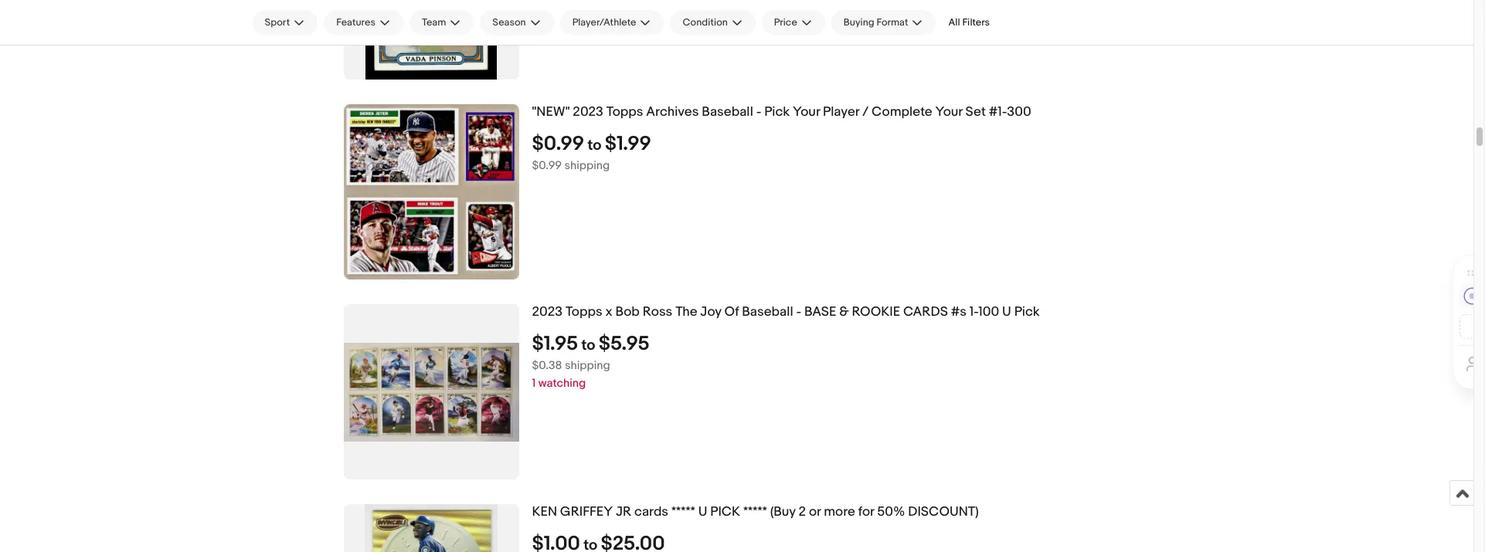 Task type: locate. For each thing, give the bounding box(es) containing it.
shipping inside $0.99 to $1.99 $0.99 shipping
[[565, 159, 610, 173]]

2 shipping from the top
[[565, 359, 611, 374]]

1 vertical spatial shipping
[[565, 359, 611, 374]]

0 horizontal spatial u
[[699, 505, 708, 521]]

pick
[[765, 105, 790, 120], [1015, 305, 1040, 320]]

0 horizontal spatial topps
[[566, 305, 603, 320]]

all filters
[[949, 16, 990, 29]]

u left 'pick' on the bottom left of the page
[[699, 505, 708, 521]]

2023
[[573, 105, 604, 120], [532, 305, 563, 320]]

u
[[1003, 305, 1012, 320], [699, 505, 708, 521]]

2023 up $1.95
[[532, 305, 563, 320]]

-
[[757, 105, 762, 120], [797, 305, 802, 320]]

season button
[[480, 10, 554, 35]]

0 vertical spatial -
[[757, 105, 762, 120]]

2 your from the left
[[936, 105, 963, 120]]

1 horizontal spatial your
[[936, 105, 963, 120]]

topps left the x
[[566, 305, 603, 320]]

0 horizontal spatial *****
[[672, 505, 696, 521]]

1 vertical spatial $0.99
[[532, 159, 562, 173]]

2 ***** from the left
[[744, 505, 768, 521]]

0 vertical spatial 2023
[[573, 105, 604, 120]]

joy
[[701, 305, 722, 320]]

300
[[1008, 105, 1032, 120]]

jr
[[616, 505, 632, 521]]

sport button
[[252, 10, 318, 35]]

#1-
[[989, 105, 1008, 120]]

griffey
[[560, 505, 613, 521]]

0 horizontal spatial 2023
[[532, 305, 563, 320]]

shipping up watching
[[565, 359, 611, 374]]

$0.99 to $1.99 $0.99 shipping
[[532, 132, 652, 173]]

0 horizontal spatial pick
[[765, 105, 790, 120]]

to inside $0.99 to $1.99 $0.99 shipping
[[588, 137, 602, 155]]

baseball
[[702, 105, 754, 120], [742, 305, 794, 320]]

0 vertical spatial topps
[[607, 105, 644, 120]]

$0.99
[[532, 132, 585, 156], [532, 159, 562, 173]]

0 vertical spatial to
[[588, 137, 602, 155]]

1 vertical spatial topps
[[566, 305, 603, 320]]

$1.95
[[532, 333, 578, 357]]

to
[[588, 137, 602, 155], [582, 337, 596, 355]]

player/athlete button
[[560, 10, 664, 35]]

0 horizontal spatial your
[[793, 105, 820, 120]]

1 vertical spatial -
[[797, 305, 802, 320]]

u inside the ken griffey jr cards ***** u pick ***** (buy 2 or more for 50% discount) link
[[699, 505, 708, 521]]

$1.95 to $5.95 $0.38 shipping 1 watching
[[532, 333, 650, 391]]

1 horizontal spatial topps
[[607, 105, 644, 120]]

2
[[799, 505, 806, 521]]

your left player
[[793, 105, 820, 120]]

to right $1.95
[[582, 337, 596, 355]]

price button
[[762, 10, 826, 35]]

buying
[[844, 16, 875, 29]]

1
[[532, 377, 536, 391]]

***** left (buy
[[744, 505, 768, 521]]

0 vertical spatial $0.99
[[532, 132, 585, 156]]

topps
[[607, 105, 644, 120], [566, 305, 603, 320]]

1 horizontal spatial u
[[1003, 305, 1012, 320]]

player
[[823, 105, 860, 120]]

1 horizontal spatial pick
[[1015, 305, 1040, 320]]

shipping
[[565, 159, 610, 173], [565, 359, 611, 374]]

your left set
[[936, 105, 963, 120]]

0 vertical spatial u
[[1003, 305, 1012, 320]]

2023 topps x bob ross the joy of baseball - base & rookie cards #s 1-100 u pick image
[[344, 343, 519, 442]]

bob
[[616, 305, 640, 320]]

ken griffey jr cards ***** u pick ***** (buy 2 or more for 50% discount) image
[[365, 505, 498, 553]]

1 vertical spatial pick
[[1015, 305, 1040, 320]]

u right 100
[[1003, 305, 1012, 320]]

team button
[[410, 10, 474, 35]]

pick right 100
[[1015, 305, 1040, 320]]

$0.38
[[532, 359, 562, 374]]

features button
[[324, 10, 404, 35]]

to left $1.99
[[588, 137, 602, 155]]

"new"
[[532, 105, 570, 120]]

for
[[859, 505, 875, 521]]

(buy
[[771, 505, 796, 521]]

1 vertical spatial u
[[699, 505, 708, 521]]

*****
[[672, 505, 696, 521], [744, 505, 768, 521]]

1 vertical spatial to
[[582, 337, 596, 355]]

to for $0.99
[[588, 137, 602, 155]]

"new" 2023 topps archives baseball - pick your player / complete your set #1-300
[[532, 105, 1032, 120]]

to inside $1.95 to $5.95 $0.38 shipping 1 watching
[[582, 337, 596, 355]]

sport
[[265, 16, 290, 29]]

1 vertical spatial 2023
[[532, 305, 563, 320]]

x
[[606, 305, 613, 320]]

baseball right of
[[742, 305, 794, 320]]

player/athlete
[[573, 16, 637, 29]]

ken
[[532, 505, 557, 521]]

0 vertical spatial shipping
[[565, 159, 610, 173]]

baseball right archives
[[702, 105, 754, 120]]

shipping down $1.99
[[565, 159, 610, 173]]

ken griffey jr cards ***** u pick ***** (buy 2 or more for 50% discount)
[[532, 505, 979, 521]]

base
[[805, 305, 837, 320]]

#s
[[951, 305, 967, 320]]

***** right cards
[[672, 505, 696, 521]]

100
[[979, 305, 1000, 320]]

1 horizontal spatial *****
[[744, 505, 768, 521]]

pick left player
[[765, 105, 790, 120]]

your
[[793, 105, 820, 120], [936, 105, 963, 120]]

team
[[422, 16, 446, 29]]

condition button
[[671, 10, 756, 35]]

1 vertical spatial baseball
[[742, 305, 794, 320]]

2023 right ""new""
[[573, 105, 604, 120]]

condition
[[683, 16, 728, 29]]

topps up $1.99
[[607, 105, 644, 120]]

0 vertical spatial pick
[[765, 105, 790, 120]]

1 shipping from the top
[[565, 159, 610, 173]]

shipping inside $1.95 to $5.95 $0.38 shipping 1 watching
[[565, 359, 611, 374]]

1 horizontal spatial -
[[797, 305, 802, 320]]

archives
[[647, 105, 699, 120]]



Task type: vqa. For each thing, say whether or not it's contained in the screenshot.
1
yes



Task type: describe. For each thing, give the bounding box(es) containing it.
watching
[[539, 377, 586, 391]]

0 horizontal spatial -
[[757, 105, 762, 120]]

1972 topps 2-255 ex/ex+ pick from list all pictured image
[[366, 0, 497, 80]]

buying format button
[[832, 10, 937, 35]]

1-
[[970, 305, 979, 320]]

filters
[[963, 16, 990, 29]]

the
[[676, 305, 698, 320]]

cards
[[904, 305, 949, 320]]

set
[[966, 105, 986, 120]]

50%
[[878, 505, 906, 521]]

more
[[824, 505, 856, 521]]

1 ***** from the left
[[672, 505, 696, 521]]

shipping for $1.95
[[565, 359, 611, 374]]

format
[[877, 16, 909, 29]]

$5.95
[[599, 333, 650, 357]]

"new" 2023 topps archives baseball - pick your player / complete your set #1-300 image
[[344, 105, 519, 280]]

0 vertical spatial baseball
[[702, 105, 754, 120]]

"new" 2023 topps archives baseball - pick your player / complete your set #1-300 link
[[532, 105, 1301, 121]]

topps inside "new" 2023 topps archives baseball - pick your player / complete your set #1-300 link
[[607, 105, 644, 120]]

2 $0.99 from the top
[[532, 159, 562, 173]]

1 horizontal spatial 2023
[[573, 105, 604, 120]]

of
[[725, 305, 739, 320]]

2023 topps x bob ross the joy of baseball - base & rookie cards #s 1-100 u pick
[[532, 305, 1040, 320]]

discount)
[[909, 505, 979, 521]]

buying format
[[844, 16, 909, 29]]

price
[[774, 16, 798, 29]]

/
[[863, 105, 869, 120]]

features
[[336, 16, 376, 29]]

ken griffey jr cards ***** u pick ***** (buy 2 or more for 50% discount) link
[[532, 505, 1301, 521]]

complete
[[872, 105, 933, 120]]

1 your from the left
[[793, 105, 820, 120]]

season
[[493, 16, 526, 29]]

to for $1.95
[[582, 337, 596, 355]]

1 $0.99 from the top
[[532, 132, 585, 156]]

cards
[[635, 505, 669, 521]]

u inside 2023 topps x bob ross the joy of baseball - base & rookie cards #s 1-100 u pick link
[[1003, 305, 1012, 320]]

all
[[949, 16, 961, 29]]

shipping for $0.99
[[565, 159, 610, 173]]

rookie
[[852, 305, 901, 320]]

2023 topps x bob ross the joy of baseball - base & rookie cards #s 1-100 u pick link
[[532, 305, 1301, 321]]

all filters button
[[943, 10, 997, 35]]

pick
[[711, 505, 741, 521]]

ross
[[643, 305, 673, 320]]

$1.99
[[605, 132, 652, 156]]

topps inside 2023 topps x bob ross the joy of baseball - base & rookie cards #s 1-100 u pick link
[[566, 305, 603, 320]]

or
[[809, 505, 821, 521]]

&
[[840, 305, 849, 320]]



